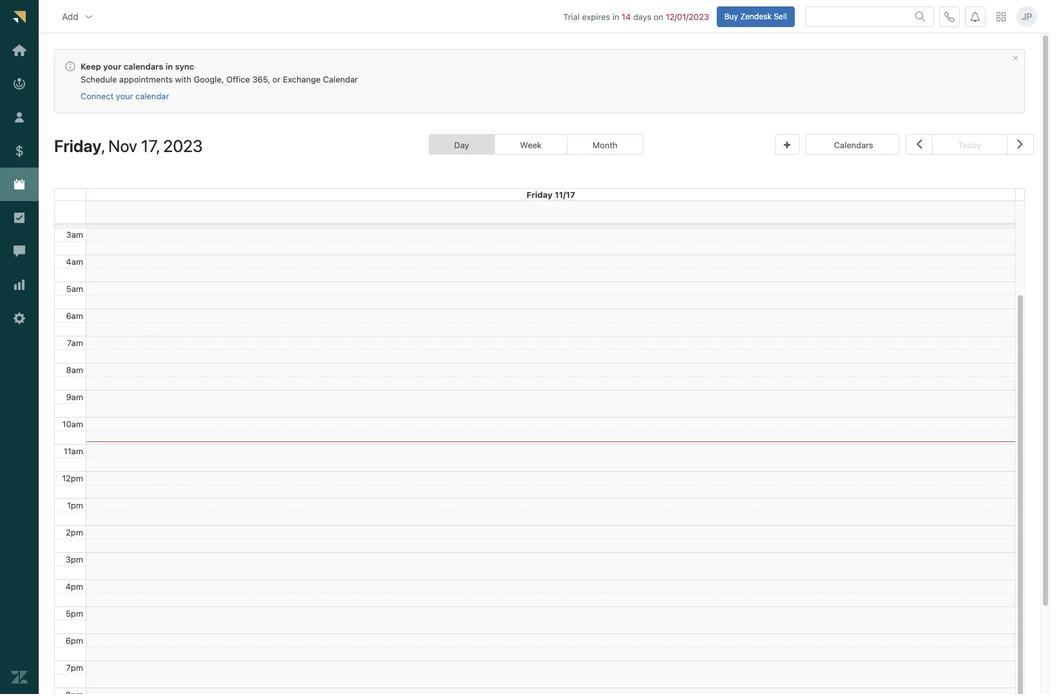 Task type: describe. For each thing, give the bounding box(es) containing it.
add
[[62, 11, 79, 22]]

your for keep
[[103, 61, 121, 72]]

9am
[[66, 392, 83, 402]]

week
[[520, 140, 542, 150]]

zendesk
[[741, 11, 772, 21]]

friday for friday , nov 17, 2023
[[54, 136, 101, 155]]

zendesk image
[[11, 670, 28, 686]]

2pm
[[66, 528, 83, 538]]

angle right image
[[1018, 135, 1024, 152]]

6pm
[[66, 636, 83, 646]]

10am
[[62, 419, 83, 430]]

buy
[[725, 11, 739, 21]]

today
[[959, 140, 982, 150]]

google,
[[194, 74, 224, 85]]

11/17
[[555, 189, 576, 200]]

365,
[[253, 74, 270, 85]]

12/01/2023
[[666, 11, 710, 22]]

day
[[455, 140, 470, 150]]

3pm
[[66, 555, 83, 565]]

2023
[[163, 136, 203, 155]]

connect
[[81, 91, 114, 101]]

chevron down image
[[84, 11, 94, 22]]

1pm
[[67, 500, 83, 511]]

14
[[622, 11, 631, 22]]

6am
[[66, 311, 83, 321]]

office
[[226, 74, 250, 85]]

on
[[654, 11, 664, 22]]

friday , nov 17, 2023
[[54, 136, 203, 155]]

appointments
[[119, 74, 173, 85]]

keep your calendars in sync schedule appointments with google, office 365, or exchange calendar
[[81, 61, 358, 85]]

nov
[[108, 136, 137, 155]]

17,
[[141, 136, 160, 155]]

add button
[[52, 4, 104, 29]]

connect your calendar link
[[81, 91, 169, 102]]

buy zendesk sell button
[[717, 6, 795, 27]]

calls image
[[945, 11, 955, 22]]

,
[[101, 136, 105, 155]]

calendar
[[323, 74, 358, 85]]

11am
[[64, 446, 83, 457]]

calendar
[[136, 91, 169, 101]]

friday for friday 11/17
[[527, 189, 553, 200]]

jp button
[[1017, 6, 1038, 27]]

schedule
[[81, 74, 117, 85]]



Task type: locate. For each thing, give the bounding box(es) containing it.
your for connect
[[116, 91, 133, 101]]

plus image
[[785, 141, 791, 149]]

0 vertical spatial friday
[[54, 136, 101, 155]]

expires
[[583, 11, 611, 22]]

4pm
[[66, 582, 83, 592]]

12pm
[[62, 473, 83, 484]]

jp
[[1022, 11, 1033, 22]]

in
[[613, 11, 620, 22], [166, 61, 173, 72]]

0 vertical spatial your
[[103, 61, 121, 72]]

calendars
[[835, 140, 874, 150]]

bell image
[[971, 11, 981, 22]]

calendars
[[124, 61, 163, 72]]

friday
[[54, 136, 101, 155], [527, 189, 553, 200]]

0 horizontal spatial in
[[166, 61, 173, 72]]

with
[[175, 74, 192, 85]]

zendesk products image
[[997, 12, 1006, 21]]

1 horizontal spatial in
[[613, 11, 620, 22]]

1 horizontal spatial friday
[[527, 189, 553, 200]]

sell
[[774, 11, 788, 21]]

5am
[[66, 284, 83, 294]]

in left 14
[[613, 11, 620, 22]]

trial expires in 14 days on 12/01/2023
[[564, 11, 710, 22]]

keep
[[81, 61, 101, 72]]

sync
[[175, 61, 194, 72]]

friday left 11/17
[[527, 189, 553, 200]]

your down the appointments
[[116, 91, 133, 101]]

your inside keep your calendars in sync schedule appointments with google, office 365, or exchange calendar
[[103, 61, 121, 72]]

1 vertical spatial friday
[[527, 189, 553, 200]]

days
[[634, 11, 652, 22]]

exchange
[[283, 74, 321, 85]]

cancel image
[[1013, 55, 1020, 62]]

1 vertical spatial your
[[116, 91, 133, 101]]

7am
[[67, 338, 83, 348]]

0 horizontal spatial friday
[[54, 136, 101, 155]]

your up "schedule"
[[103, 61, 121, 72]]

your
[[103, 61, 121, 72], [116, 91, 133, 101]]

1 vertical spatial in
[[166, 61, 173, 72]]

connect your calendar
[[81, 91, 169, 101]]

or
[[273, 74, 281, 85]]

4am
[[66, 257, 83, 267]]

0 vertical spatial in
[[613, 11, 620, 22]]

angle left image
[[917, 135, 923, 152]]

friday 11/17
[[527, 189, 576, 200]]

8am
[[66, 365, 83, 375]]

5pm
[[66, 609, 83, 619]]

search image
[[916, 11, 926, 22]]

3am
[[66, 230, 83, 240]]

in inside keep your calendars in sync schedule appointments with google, office 365, or exchange calendar
[[166, 61, 173, 72]]

month
[[593, 140, 618, 150]]

friday left nov
[[54, 136, 101, 155]]

buy zendesk sell
[[725, 11, 788, 21]]

trial
[[564, 11, 580, 22]]

in left sync
[[166, 61, 173, 72]]

info image
[[65, 61, 75, 72]]

7pm
[[66, 663, 83, 673]]



Task type: vqa. For each thing, say whether or not it's contained in the screenshot.
All
no



